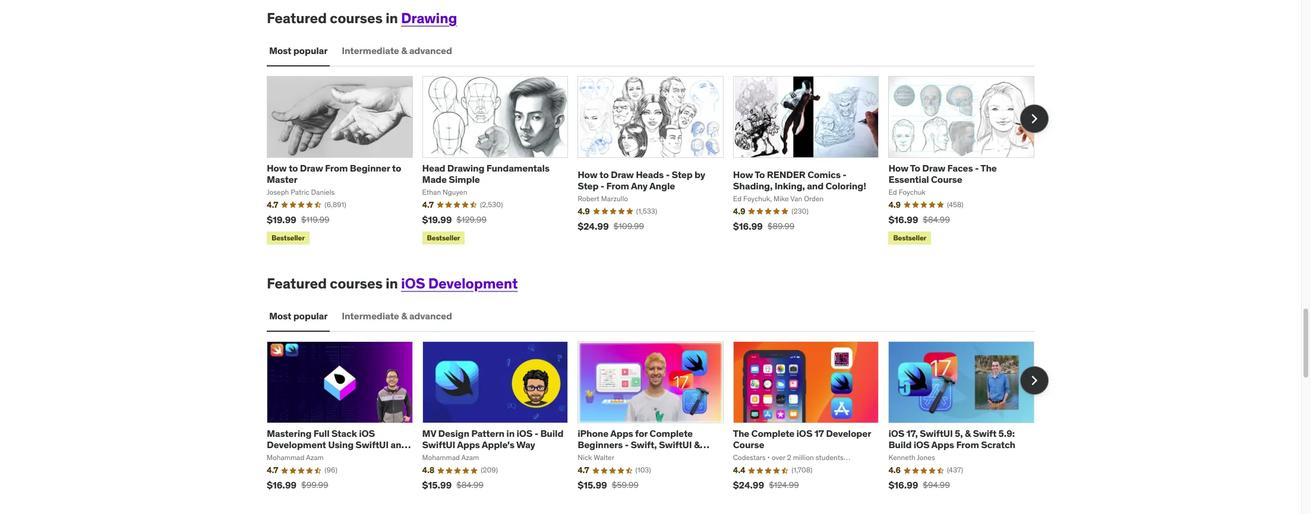 Task type: describe. For each thing, give the bounding box(es) containing it.
intermediate for ios
[[342, 310, 399, 322]]

courses for drawing
[[330, 9, 383, 27]]

way
[[517, 439, 535, 451]]

0 vertical spatial drawing
[[401, 9, 457, 27]]

intermediate & advanced for drawing
[[342, 45, 452, 56]]

apps inside mv design pattern in ios - build swiftui apps apple's way
[[457, 439, 480, 451]]

angle
[[650, 180, 675, 192]]

apple's
[[482, 439, 515, 451]]

- inside mv design pattern in ios - build swiftui apps apple's way
[[535, 428, 539, 440]]

& inside iphone apps for complete beginners - swift, swiftui & ios17
[[694, 439, 700, 451]]

advanced for drawing
[[409, 45, 452, 56]]

from inside how to draw heads - step by step - from any angle
[[607, 180, 629, 192]]

draw for heads
[[611, 169, 634, 181]]

- right the heads
[[666, 169, 670, 181]]

1 horizontal spatial to
[[392, 162, 401, 174]]

17,
[[907, 428, 918, 440]]

inking,
[[775, 180, 805, 192]]

draw for from
[[300, 162, 323, 174]]

mv design pattern in ios - build swiftui apps apple's way
[[422, 428, 564, 451]]

most popular for featured courses in ios development
[[269, 310, 328, 322]]

featured for featured courses in drawing
[[267, 9, 327, 27]]

how to draw from beginner to master link
[[267, 162, 401, 185]]

5.9:
[[999, 428, 1015, 440]]

featured for featured courses in ios development
[[267, 275, 327, 293]]

build inside mv design pattern in ios - build swiftui apps apple's way
[[541, 428, 564, 440]]

swift
[[973, 428, 997, 440]]

how to draw heads - step by step - from any angle link
[[578, 169, 706, 192]]

how for how to draw heads - step by step - from any angle
[[578, 169, 598, 181]]

from inside how to draw from beginner to master
[[325, 162, 348, 174]]

- left any at top
[[601, 180, 605, 192]]

development for mastering full stack ios development using swiftui and vapor
[[267, 439, 326, 451]]

swiftui inside mv design pattern in ios - build swiftui apps apple's way
[[422, 439, 455, 451]]

in for drawing
[[386, 9, 398, 27]]

how for how to draw faces - the essential course
[[889, 162, 909, 174]]

and for swiftui
[[391, 439, 407, 451]]

popular for featured courses in ios development
[[293, 310, 328, 322]]

comics
[[808, 169, 841, 181]]

mastering
[[267, 428, 312, 440]]

beginners
[[578, 439, 623, 451]]

the complete ios 17 developer course
[[733, 428, 871, 451]]

complete inside the complete ios 17 developer course
[[752, 428, 795, 440]]

to for how to draw from beginner to master
[[289, 162, 298, 174]]

faces
[[948, 162, 973, 174]]

popular for featured courses in drawing
[[293, 45, 328, 56]]

from inside ios 17, swiftui 5, & swift 5.9: build ios apps from scratch
[[957, 439, 979, 451]]

next image
[[1025, 372, 1044, 391]]

how to render comics - shading, inking, and coloring! link
[[733, 169, 867, 192]]

shading,
[[733, 180, 773, 192]]

ios 17, swiftui 5, & swift 5.9: build ios apps from scratch
[[889, 428, 1016, 451]]

- inside how to render comics - shading, inking, and coloring!
[[843, 169, 847, 181]]

fundamentals
[[487, 162, 550, 174]]

0 horizontal spatial step
[[578, 180, 599, 192]]

developer
[[826, 428, 871, 440]]

& inside ios 17, swiftui 5, & swift 5.9: build ios apps from scratch
[[965, 428, 971, 440]]

intermediate for drawing
[[342, 45, 399, 56]]

ios inside the complete ios 17 developer course
[[797, 428, 813, 440]]

how to draw from beginner to master
[[267, 162, 401, 185]]

master
[[267, 173, 298, 185]]

to for draw
[[911, 162, 921, 174]]

head drawing fundamentals made simple link
[[422, 162, 550, 185]]

most popular button for featured courses in drawing
[[267, 37, 330, 65]]

any
[[631, 180, 648, 192]]

ios inside "mastering full stack ios development using swiftui and vapor"
[[359, 428, 375, 440]]

swiftui inside "mastering full stack ios development using swiftui and vapor"
[[356, 439, 389, 451]]

how to draw heads - step by step - from any angle
[[578, 169, 706, 192]]

render
[[767, 169, 806, 181]]

to for render
[[755, 169, 765, 181]]

build inside ios 17, swiftui 5, & swift 5.9: build ios apps from scratch
[[889, 439, 912, 451]]

featured courses in drawing
[[267, 9, 457, 27]]

5,
[[955, 428, 963, 440]]

advanced for ios
[[409, 310, 452, 322]]

swiftui inside ios 17, swiftui 5, & swift 5.9: build ios apps from scratch
[[920, 428, 953, 440]]



Task type: vqa. For each thing, say whether or not it's contained in the screenshot.
From
yes



Task type: locate. For each thing, give the bounding box(es) containing it.
1 horizontal spatial step
[[672, 169, 693, 181]]

1 advanced from the top
[[409, 45, 452, 56]]

the inside the complete ios 17 developer course
[[733, 428, 750, 440]]

2 carousel element from the top
[[267, 342, 1049, 500]]

to
[[911, 162, 921, 174], [755, 169, 765, 181]]

featured
[[267, 9, 327, 27], [267, 275, 327, 293]]

0 vertical spatial and
[[807, 180, 824, 192]]

course inside how to draw faces - the essential course
[[931, 173, 963, 185]]

next image
[[1025, 109, 1044, 128]]

drawing inside head drawing fundamentals made simple
[[447, 162, 485, 174]]

apps left apple's
[[457, 439, 480, 451]]

0 vertical spatial most popular
[[269, 45, 328, 56]]

most popular button for featured courses in ios development
[[267, 302, 330, 331]]

complete inside iphone apps for complete beginners - swift, swiftui & ios17
[[650, 428, 693, 440]]

- right apple's
[[535, 428, 539, 440]]

0 vertical spatial in
[[386, 9, 398, 27]]

2 most popular button from the top
[[267, 302, 330, 331]]

to inside how to render comics - shading, inking, and coloring!
[[755, 169, 765, 181]]

1 courses from the top
[[330, 9, 383, 27]]

0 horizontal spatial development
[[267, 439, 326, 451]]

0 horizontal spatial and
[[391, 439, 407, 451]]

how to draw faces - the essential course
[[889, 162, 997, 185]]

1 intermediate & advanced from the top
[[342, 45, 452, 56]]

development
[[428, 275, 518, 293], [267, 439, 326, 451]]

popular
[[293, 45, 328, 56], [293, 310, 328, 322]]

mv
[[422, 428, 436, 440]]

1 vertical spatial in
[[386, 275, 398, 293]]

0 horizontal spatial draw
[[300, 162, 323, 174]]

0 vertical spatial course
[[931, 173, 963, 185]]

intermediate & advanced button for ios development
[[340, 302, 455, 331]]

- right comics
[[843, 169, 847, 181]]

intermediate & advanced down drawing link
[[342, 45, 452, 56]]

to inside how to draw faces - the essential course
[[911, 162, 921, 174]]

most popular button
[[267, 37, 330, 65], [267, 302, 330, 331]]

build right way
[[541, 428, 564, 440]]

swiftui
[[920, 428, 953, 440], [356, 439, 389, 451], [422, 439, 455, 451], [659, 439, 692, 451]]

from left any at top
[[607, 180, 629, 192]]

intermediate & advanced button for drawing
[[340, 37, 455, 65]]

to left render
[[755, 169, 765, 181]]

1 vertical spatial course
[[733, 439, 765, 451]]

1 horizontal spatial course
[[931, 173, 963, 185]]

beginner
[[350, 162, 390, 174]]

how for how to draw from beginner to master
[[267, 162, 287, 174]]

1 vertical spatial drawing
[[447, 162, 485, 174]]

0 horizontal spatial course
[[733, 439, 765, 451]]

0 vertical spatial development
[[428, 275, 518, 293]]

courses
[[330, 9, 383, 27], [330, 275, 383, 293]]

-
[[975, 162, 979, 174], [666, 169, 670, 181], [843, 169, 847, 181], [601, 180, 605, 192], [535, 428, 539, 440], [625, 439, 629, 451]]

head
[[422, 162, 445, 174]]

carousel element containing how to draw from beginner to master
[[267, 76, 1049, 247]]

1 featured from the top
[[267, 9, 327, 27]]

0 horizontal spatial complete
[[650, 428, 693, 440]]

apps left for
[[611, 428, 633, 440]]

how inside how to draw faces - the essential course
[[889, 162, 909, 174]]

from
[[325, 162, 348, 174], [607, 180, 629, 192], [957, 439, 979, 451]]

1 complete from the left
[[650, 428, 693, 440]]

2 horizontal spatial draw
[[923, 162, 946, 174]]

apps inside iphone apps for complete beginners - swift, swiftui & ios17
[[611, 428, 633, 440]]

1 most popular from the top
[[269, 45, 328, 56]]

0 vertical spatial courses
[[330, 9, 383, 27]]

courses for ios development
[[330, 275, 383, 293]]

from left scratch
[[957, 439, 979, 451]]

- left the swift,
[[625, 439, 629, 451]]

step left by
[[672, 169, 693, 181]]

drawing
[[401, 9, 457, 27], [447, 162, 485, 174]]

mastering full stack ios development using swiftui and vapor
[[267, 428, 407, 463]]

coloring!
[[826, 180, 867, 192]]

made
[[422, 173, 447, 185]]

build right developer
[[889, 439, 912, 451]]

1 vertical spatial carousel element
[[267, 342, 1049, 500]]

1 vertical spatial courses
[[330, 275, 383, 293]]

0 vertical spatial popular
[[293, 45, 328, 56]]

1 horizontal spatial from
[[607, 180, 629, 192]]

0 vertical spatial carousel element
[[267, 76, 1049, 247]]

how inside how to render comics - shading, inking, and coloring!
[[733, 169, 753, 181]]

intermediate down featured courses in drawing
[[342, 45, 399, 56]]

1 intermediate from the top
[[342, 45, 399, 56]]

most
[[269, 45, 291, 56], [269, 310, 291, 322]]

to left faces at the top right
[[911, 162, 921, 174]]

draw inside how to draw faces - the essential course
[[923, 162, 946, 174]]

advanced down ios development 'link'
[[409, 310, 452, 322]]

2 horizontal spatial apps
[[932, 439, 955, 451]]

1 most popular button from the top
[[267, 37, 330, 65]]

1 vertical spatial most
[[269, 310, 291, 322]]

- inside iphone apps for complete beginners - swift, swiftui & ios17
[[625, 439, 629, 451]]

0 vertical spatial intermediate
[[342, 45, 399, 56]]

intermediate & advanced button down drawing link
[[340, 37, 455, 65]]

2 complete from the left
[[752, 428, 795, 440]]

draw left the heads
[[611, 169, 634, 181]]

ios 17, swiftui 5, & swift 5.9: build ios apps from scratch link
[[889, 428, 1016, 451]]

development for featured courses in ios development
[[428, 275, 518, 293]]

stack
[[332, 428, 357, 440]]

how
[[267, 162, 287, 174], [889, 162, 909, 174], [578, 169, 598, 181], [733, 169, 753, 181]]

in
[[386, 9, 398, 27], [386, 275, 398, 293], [507, 428, 515, 440]]

1 vertical spatial development
[[267, 439, 326, 451]]

1 horizontal spatial and
[[807, 180, 824, 192]]

carousel element for drawing
[[267, 76, 1049, 247]]

&
[[401, 45, 407, 56], [401, 310, 407, 322], [965, 428, 971, 440], [694, 439, 700, 451]]

pattern
[[471, 428, 505, 440]]

scratch
[[981, 439, 1016, 451]]

0 vertical spatial most popular button
[[267, 37, 330, 65]]

step
[[672, 169, 693, 181], [578, 180, 599, 192]]

ios development link
[[401, 275, 518, 293]]

complete right for
[[650, 428, 693, 440]]

advanced down drawing link
[[409, 45, 452, 56]]

draw
[[300, 162, 323, 174], [923, 162, 946, 174], [611, 169, 634, 181]]

2 horizontal spatial to
[[600, 169, 609, 181]]

carousel element containing mastering full stack ios development using swiftui and vapor
[[267, 342, 1049, 500]]

2 popular from the top
[[293, 310, 328, 322]]

2 vertical spatial in
[[507, 428, 515, 440]]

drawing link
[[401, 9, 457, 27]]

1 carousel element from the top
[[267, 76, 1049, 247]]

carousel element
[[267, 76, 1049, 247], [267, 342, 1049, 500]]

essential
[[889, 173, 929, 185]]

0 vertical spatial featured
[[267, 9, 327, 27]]

for
[[635, 428, 648, 440]]

and left mv
[[391, 439, 407, 451]]

2 advanced from the top
[[409, 310, 452, 322]]

1 horizontal spatial apps
[[611, 428, 633, 440]]

iphone
[[578, 428, 609, 440]]

ios17
[[578, 451, 603, 463]]

0 horizontal spatial build
[[541, 428, 564, 440]]

& down featured courses in ios development
[[401, 310, 407, 322]]

most for featured courses in drawing
[[269, 45, 291, 56]]

2 most popular from the top
[[269, 310, 328, 322]]

0 vertical spatial most
[[269, 45, 291, 56]]

using
[[328, 439, 354, 451]]

to
[[289, 162, 298, 174], [392, 162, 401, 174], [600, 169, 609, 181]]

1 most from the top
[[269, 45, 291, 56]]

- right faces at the top right
[[975, 162, 979, 174]]

design
[[438, 428, 469, 440]]

2 most from the top
[[269, 310, 291, 322]]

1 vertical spatial the
[[733, 428, 750, 440]]

draw inside how to draw from beginner to master
[[300, 162, 323, 174]]

and right inking,
[[807, 180, 824, 192]]

swiftui left pattern
[[422, 439, 455, 451]]

0 horizontal spatial to
[[289, 162, 298, 174]]

mv design pattern in ios - build swiftui apps apple's way link
[[422, 428, 564, 451]]

development inside "mastering full stack ios development using swiftui and vapor"
[[267, 439, 326, 451]]

intermediate & advanced for ios development
[[342, 310, 452, 322]]

swiftui right the swift,
[[659, 439, 692, 451]]

vapor
[[267, 451, 293, 463]]

how inside how to draw heads - step by step - from any angle
[[578, 169, 598, 181]]

intermediate down featured courses in ios development
[[342, 310, 399, 322]]

2 horizontal spatial from
[[957, 439, 979, 451]]

heads
[[636, 169, 664, 181]]

0 horizontal spatial to
[[755, 169, 765, 181]]

& right the swift,
[[694, 439, 700, 451]]

1 vertical spatial most popular
[[269, 310, 328, 322]]

1 vertical spatial featured
[[267, 275, 327, 293]]

intermediate & advanced button down featured courses in ios development
[[340, 302, 455, 331]]

0 vertical spatial intermediate & advanced
[[342, 45, 452, 56]]

apps inside ios 17, swiftui 5, & swift 5.9: build ios apps from scratch
[[932, 439, 955, 451]]

2 vertical spatial from
[[957, 439, 979, 451]]

0 horizontal spatial the
[[733, 428, 750, 440]]

1 vertical spatial intermediate
[[342, 310, 399, 322]]

how inside how to draw from beginner to master
[[267, 162, 287, 174]]

1 vertical spatial popular
[[293, 310, 328, 322]]

swiftui left 5,
[[920, 428, 953, 440]]

1 horizontal spatial draw
[[611, 169, 634, 181]]

0 vertical spatial the
[[981, 162, 997, 174]]

the inside how to draw faces - the essential course
[[981, 162, 997, 174]]

ios inside mv design pattern in ios - build swiftui apps apple's way
[[517, 428, 533, 440]]

most popular
[[269, 45, 328, 56], [269, 310, 328, 322]]

2 intermediate & advanced button from the top
[[340, 302, 455, 331]]

step left any at top
[[578, 180, 599, 192]]

0 vertical spatial intermediate & advanced button
[[340, 37, 455, 65]]

and inside "mastering full stack ios development using swiftui and vapor"
[[391, 439, 407, 451]]

1 horizontal spatial complete
[[752, 428, 795, 440]]

2 courses from the top
[[330, 275, 383, 293]]

swift,
[[631, 439, 657, 451]]

the complete ios 17 developer course link
[[733, 428, 871, 451]]

how to draw faces - the essential course link
[[889, 162, 997, 185]]

and
[[807, 180, 824, 192], [391, 439, 407, 451]]

draw left faces at the top right
[[923, 162, 946, 174]]

in inside mv design pattern in ios - build swiftui apps apple's way
[[507, 428, 515, 440]]

2 intermediate & advanced from the top
[[342, 310, 452, 322]]

1 vertical spatial intermediate & advanced
[[342, 310, 452, 322]]

1 popular from the top
[[293, 45, 328, 56]]

complete
[[650, 428, 693, 440], [752, 428, 795, 440]]

0 horizontal spatial from
[[325, 162, 348, 174]]

mastering full stack ios development using swiftui and vapor link
[[267, 428, 411, 463]]

draw for faces
[[923, 162, 946, 174]]

- inside how to draw faces - the essential course
[[975, 162, 979, 174]]

from left beginner
[[325, 162, 348, 174]]

1 vertical spatial advanced
[[409, 310, 452, 322]]

0 vertical spatial advanced
[[409, 45, 452, 56]]

and inside how to render comics - shading, inking, and coloring!
[[807, 180, 824, 192]]

build
[[541, 428, 564, 440], [889, 439, 912, 451]]

draw right master
[[300, 162, 323, 174]]

1 vertical spatial and
[[391, 439, 407, 451]]

iphone apps for complete beginners - swift, swiftui & ios17
[[578, 428, 700, 463]]

2 featured from the top
[[267, 275, 327, 293]]

apps
[[611, 428, 633, 440], [457, 439, 480, 451], [932, 439, 955, 451]]

& right 5,
[[965, 428, 971, 440]]

to for how to draw heads - step by step - from any angle
[[600, 169, 609, 181]]

most for featured courses in ios development
[[269, 310, 291, 322]]

0 vertical spatial from
[[325, 162, 348, 174]]

swiftui right the using
[[356, 439, 389, 451]]

in for ios
[[386, 275, 398, 293]]

17
[[815, 428, 824, 440]]

apps left 5,
[[932, 439, 955, 451]]

1 horizontal spatial the
[[981, 162, 997, 174]]

featured courses in ios development
[[267, 275, 518, 293]]

most popular for featured courses in drawing
[[269, 45, 328, 56]]

ios
[[401, 275, 425, 293], [359, 428, 375, 440], [517, 428, 533, 440], [797, 428, 813, 440], [889, 428, 905, 440], [914, 439, 930, 451]]

intermediate & advanced button
[[340, 37, 455, 65], [340, 302, 455, 331]]

1 vertical spatial most popular button
[[267, 302, 330, 331]]

1 horizontal spatial development
[[428, 275, 518, 293]]

1 intermediate & advanced button from the top
[[340, 37, 455, 65]]

& down drawing link
[[401, 45, 407, 56]]

intermediate & advanced
[[342, 45, 452, 56], [342, 310, 452, 322]]

swiftui inside iphone apps for complete beginners - swift, swiftui & ios17
[[659, 439, 692, 451]]

1 vertical spatial intermediate & advanced button
[[340, 302, 455, 331]]

1 vertical spatial from
[[607, 180, 629, 192]]

how to render comics - shading, inking, and coloring!
[[733, 169, 867, 192]]

course
[[931, 173, 963, 185], [733, 439, 765, 451]]

complete left 17
[[752, 428, 795, 440]]

the
[[981, 162, 997, 174], [733, 428, 750, 440]]

simple
[[449, 173, 480, 185]]

draw inside how to draw heads - step by step - from any angle
[[611, 169, 634, 181]]

by
[[695, 169, 706, 181]]

0 horizontal spatial apps
[[457, 439, 480, 451]]

1 horizontal spatial to
[[911, 162, 921, 174]]

carousel element for ios development
[[267, 342, 1049, 500]]

intermediate
[[342, 45, 399, 56], [342, 310, 399, 322]]

course inside the complete ios 17 developer course
[[733, 439, 765, 451]]

1 horizontal spatial build
[[889, 439, 912, 451]]

full
[[314, 428, 330, 440]]

head drawing fundamentals made simple
[[422, 162, 550, 185]]

how for how to render comics - shading, inking, and coloring!
[[733, 169, 753, 181]]

and for inking,
[[807, 180, 824, 192]]

2 intermediate from the top
[[342, 310, 399, 322]]

advanced
[[409, 45, 452, 56], [409, 310, 452, 322]]

to inside how to draw heads - step by step - from any angle
[[600, 169, 609, 181]]

intermediate & advanced down featured courses in ios development
[[342, 310, 452, 322]]

iphone apps for complete beginners - swift, swiftui & ios17 link
[[578, 428, 710, 463]]



